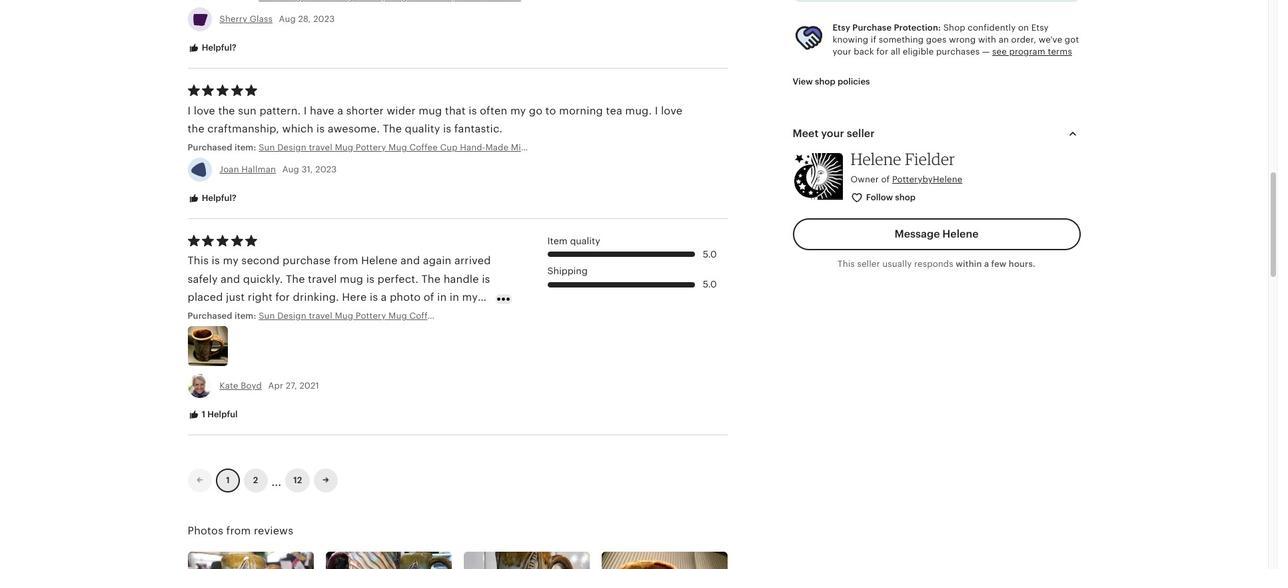Task type: describe. For each thing, give the bounding box(es) containing it.
placed
[[188, 292, 223, 303]]

your inside the shop confidently on etsy knowing if something goes wrong with an order, we've got your back for all eligible purchases —
[[833, 47, 852, 57]]

and right safely
[[221, 274, 240, 285]]

2 horizontal spatial a
[[984, 259, 989, 269]]

program
[[1009, 47, 1046, 57]]

0 horizontal spatial the
[[188, 123, 205, 134]]

fantastic.
[[454, 123, 503, 134]]

view shop policies button
[[783, 70, 880, 94]]

sun
[[238, 105, 257, 116]]

aug for 31,
[[282, 165, 299, 175]]

hallman
[[241, 165, 276, 175]]

protection:
[[894, 22, 941, 32]]

here
[[342, 292, 367, 303]]

from inside this is my second purchase from helene and again arrived safely and quickly. the travel mug is perfect. the handle is placed just right for drinking. here is a photo of in in my car cup holder. as you can see it's just the right shape and size. the base is slightly wider so that there's no wobble when you drive. i'm thrilled. thank you.
[[334, 255, 358, 267]]

see inside this is my second purchase from helene and again arrived safely and quickly. the travel mug is perfect. the handle is placed just right for drinking. here is a photo of in in my car cup holder. as you can see it's just the right shape and size. the base is slightly wider so that there's no wobble when you drive. i'm thrilled. thank you.
[[329, 310, 346, 321]]

apr
[[268, 381, 283, 391]]

that inside this is my second purchase from helene and again arrived safely and quickly. the travel mug is perfect. the handle is placed just right for drinking. here is a photo of in in my car cup holder. as you can see it's just the right shape and size. the base is slightly wider so that there's no wobble when you drive. i'm thrilled. thank you.
[[362, 328, 383, 339]]

photo
[[390, 292, 421, 303]]

which
[[282, 123, 313, 134]]

fielder
[[905, 149, 955, 169]]

seller inside dropdown button
[[847, 128, 875, 139]]

that inside i love the sun pattern.  i have a shorter wider mug that is often my go to morning tea mug.  i love the craftmanship, which is awesome.  the quality is fantastic.
[[445, 105, 466, 116]]

12 link
[[285, 469, 310, 493]]

1 horizontal spatial right
[[408, 310, 433, 321]]

potterybyhelene
[[892, 175, 963, 185]]

i'm
[[273, 346, 288, 357]]

oz
[[660, 143, 670, 153]]

order,
[[1011, 34, 1036, 44]]

this for this seller usually responds within a few hours.
[[838, 259, 855, 269]]

thank
[[335, 346, 366, 357]]

27,
[[286, 381, 297, 391]]

this seller usually responds within a few hours.
[[838, 259, 1036, 269]]

glass
[[250, 14, 273, 24]]

1 in from the left
[[437, 292, 447, 303]]

slightly
[[274, 328, 312, 339]]

responds
[[914, 259, 954, 269]]

1 helpful? button from the top
[[178, 36, 246, 61]]

when
[[188, 346, 216, 357]]

2 i from the left
[[304, 105, 307, 116]]

travel inside this is my second purchase from helene and again arrived safely and quickly. the travel mug is perfect. the handle is placed just right for drinking. here is a photo of in in my car cup holder. as you can see it's just the right shape and size. the base is slightly wider so that there's no wobble when you drive. i'm thrilled. thank you.
[[308, 274, 337, 285]]

photos
[[188, 526, 223, 537]]

2 in from the left
[[450, 292, 459, 303]]

follow shop
[[866, 193, 916, 203]]

wider inside this is my second purchase from helene and again arrived safely and quickly. the travel mug is perfect. the handle is placed just right for drinking. here is a photo of in in my car cup holder. as you can see it's just the right shape and size. the base is slightly wider so that there's no wobble when you drive. i'm thrilled. thank you.
[[315, 328, 344, 339]]

the inside this is my second purchase from helene and again arrived safely and quickly. the travel mug is perfect. the handle is placed just right for drinking. here is a photo of in in my car cup holder. as you can see it's just the right shape and size. the base is slightly wider so that there's no wobble when you drive. i'm thrilled. thank you.
[[388, 310, 405, 321]]

arrived
[[454, 255, 491, 267]]

purchased for purchased item: sun design travel mug pottery mug coffee cup hand-made microwave and dishwasher safe 14 oz
[[188, 143, 232, 153]]

purchased item: sun design travel mug pottery mug coffee cup hand-made microwave and dishwasher safe 14 oz
[[188, 143, 670, 153]]

the inside i love the sun pattern.  i have a shorter wider mug that is often my go to morning tea mug.  i love the craftmanship, which is awesome.  the quality is fantastic.
[[383, 123, 402, 134]]

1 vertical spatial my
[[223, 255, 239, 267]]

safe
[[628, 143, 646, 153]]

knowing
[[833, 34, 869, 44]]

helene fielder image
[[793, 154, 843, 203]]

purchases
[[936, 47, 980, 57]]

craftmanship,
[[207, 123, 279, 134]]

joan hallman aug 31, 2023
[[220, 165, 337, 175]]

drive.
[[241, 346, 270, 357]]

eligible
[[903, 47, 934, 57]]

there's
[[386, 328, 420, 339]]

1 vertical spatial just
[[367, 310, 386, 321]]

5.0 for shipping
[[703, 279, 717, 290]]

2023 for sherry glass aug 28, 2023
[[313, 14, 335, 24]]

shorter
[[346, 105, 384, 116]]

i love the sun pattern.  i have a shorter wider mug that is often my go to morning tea mug.  i love the craftmanship, which is awesome.  the quality is fantastic.
[[188, 105, 683, 134]]

often
[[480, 105, 507, 116]]

helene inside helene fielder owner of potterybyhelene
[[851, 149, 902, 169]]

etsy inside the shop confidently on etsy knowing if something goes wrong with an order, we've got your back for all eligible purchases —
[[1031, 22, 1049, 32]]

joan
[[220, 165, 239, 175]]

item quality
[[547, 236, 600, 246]]

5.0 for item quality
[[703, 249, 717, 260]]

car
[[188, 310, 204, 321]]

purchased item:
[[188, 311, 259, 321]]

this is my second purchase from helene and again arrived safely and quickly. the travel mug is perfect. the handle is placed just right for drinking. here is a photo of in in my car cup holder. as you can see it's just the right shape and size. the base is slightly wider so that there's no wobble when you drive. i'm thrilled. thank you.
[[188, 255, 491, 357]]

etsy purchase protection:
[[833, 22, 941, 32]]

sherry
[[220, 14, 247, 24]]

so
[[347, 328, 359, 339]]

0 vertical spatial travel
[[309, 143, 332, 153]]

mug inside this is my second purchase from helene and again arrived safely and quickly. the travel mug is perfect. the handle is placed just right for drinking. here is a photo of in in my car cup holder. as you can see it's just the right shape and size. the base is slightly wider so that there's no wobble when you drive. i'm thrilled. thank you.
[[340, 274, 363, 285]]

confidently
[[968, 22, 1016, 32]]

for inside the shop confidently on etsy knowing if something goes wrong with an order, we've got your back for all eligible purchases —
[[877, 47, 888, 57]]

have
[[310, 105, 334, 116]]

cup
[[207, 310, 227, 321]]

31,
[[302, 165, 313, 175]]

0 vertical spatial you
[[285, 310, 304, 321]]

drinking.
[[293, 292, 339, 303]]

potterybyhelene link
[[892, 175, 963, 185]]

see program terms
[[992, 47, 1072, 57]]

1 horizontal spatial see
[[992, 47, 1007, 57]]

can
[[307, 310, 326, 321]]

1 horizontal spatial my
[[462, 292, 478, 303]]

purchased for purchased item:
[[188, 311, 232, 321]]

item: for purchased item:
[[235, 311, 256, 321]]

helpful? for first helpful? button from the top of the page
[[200, 43, 236, 53]]

2 love from the left
[[661, 105, 683, 116]]

1 helpful
[[200, 410, 238, 420]]

1 for 1
[[226, 476, 229, 486]]

coffee
[[409, 143, 438, 153]]

we've
[[1039, 34, 1063, 44]]

to
[[546, 105, 556, 116]]

0 horizontal spatial just
[[226, 292, 245, 303]]

—
[[982, 47, 990, 57]]

1 mug from the left
[[335, 143, 353, 153]]

follow shop button
[[841, 186, 927, 211]]

a inside this is my second purchase from helene and again arrived safely and quickly. the travel mug is perfect. the handle is placed just right for drinking. here is a photo of in in my car cup holder. as you can see it's just the right shape and size. the base is slightly wider so that there's no wobble when you drive. i'm thrilled. thank you.
[[381, 292, 387, 303]]

wobble
[[439, 328, 478, 339]]

goes
[[926, 34, 947, 44]]

back
[[854, 47, 874, 57]]

go
[[529, 105, 543, 116]]

meet
[[793, 128, 819, 139]]

1 etsy from the left
[[833, 22, 850, 32]]



Task type: locate. For each thing, give the bounding box(es) containing it.
1 horizontal spatial i
[[304, 105, 307, 116]]

1 vertical spatial 1
[[226, 476, 229, 486]]

0 horizontal spatial love
[[194, 105, 215, 116]]

2 5.0 from the top
[[703, 279, 717, 290]]

sherry glass link
[[220, 14, 273, 24]]

again
[[423, 255, 452, 267]]

right down quickly.
[[248, 292, 273, 303]]

2023 right 28,
[[313, 14, 335, 24]]

of
[[881, 175, 890, 185], [424, 292, 434, 303]]

1 vertical spatial helpful?
[[200, 193, 236, 203]]

0 vertical spatial seller
[[847, 128, 875, 139]]

28,
[[298, 14, 311, 24]]

my
[[510, 105, 526, 116], [223, 255, 239, 267], [462, 292, 478, 303]]

0 horizontal spatial from
[[226, 526, 251, 537]]

hours.
[[1009, 259, 1036, 269]]

1 helpful? from the top
[[200, 43, 236, 53]]

1 horizontal spatial just
[[367, 310, 386, 321]]

1 vertical spatial a
[[984, 259, 989, 269]]

base
[[236, 328, 260, 339]]

0 vertical spatial just
[[226, 292, 245, 303]]

kate boyd link
[[220, 381, 262, 391]]

0 vertical spatial right
[[248, 292, 273, 303]]

etsy up we've
[[1031, 22, 1049, 32]]

0 horizontal spatial helene
[[361, 255, 398, 267]]

helpful? for second helpful? button from the top
[[200, 193, 236, 203]]

sun design travel mug pottery mug coffee cup hand-made microwave and dishwasher safe 14 oz link
[[259, 142, 670, 154]]

…
[[272, 470, 281, 490]]

1 horizontal spatial love
[[661, 105, 683, 116]]

quality inside i love the sun pattern.  i have a shorter wider mug that is often my go to morning tea mug.  i love the craftmanship, which is awesome.  the quality is fantastic.
[[405, 123, 440, 134]]

0 vertical spatial 1
[[202, 410, 205, 420]]

view
[[793, 77, 813, 87]]

helene inside button
[[943, 229, 979, 240]]

view shop policies
[[793, 77, 870, 87]]

joan hallman link
[[220, 165, 276, 175]]

item
[[547, 236, 568, 246]]

1 horizontal spatial from
[[334, 255, 358, 267]]

mug inside i love the sun pattern.  i have a shorter wider mug that is often my go to morning tea mug.  i love the craftmanship, which is awesome.  the quality is fantastic.
[[419, 105, 442, 116]]

item: down craftmanship,
[[235, 143, 256, 153]]

0 horizontal spatial this
[[188, 255, 209, 267]]

see program terms link
[[992, 47, 1072, 57]]

1 vertical spatial mug
[[340, 274, 363, 285]]

within
[[956, 259, 982, 269]]

purchase
[[853, 22, 892, 32]]

shop confidently on etsy knowing if something goes wrong with an order, we've got your back for all eligible purchases —
[[833, 22, 1079, 57]]

is up cup at the top left of page
[[443, 123, 451, 134]]

item: up base
[[235, 311, 256, 321]]

0 vertical spatial item:
[[235, 143, 256, 153]]

wider right "shorter"
[[387, 105, 416, 116]]

0 vertical spatial see
[[992, 47, 1007, 57]]

your right meet
[[821, 128, 844, 139]]

helene up perfect.
[[361, 255, 398, 267]]

shop right view
[[815, 77, 836, 87]]

meet your seller button
[[781, 118, 1093, 150]]

etsy up knowing
[[833, 22, 850, 32]]

2 horizontal spatial helene
[[943, 229, 979, 240]]

aug left 28,
[[279, 14, 296, 24]]

is down have
[[316, 123, 325, 134]]

0 horizontal spatial right
[[248, 292, 273, 303]]

5.0
[[703, 249, 717, 260], [703, 279, 717, 290]]

message helene button
[[793, 219, 1081, 251]]

for
[[877, 47, 888, 57], [275, 292, 290, 303]]

1 horizontal spatial of
[[881, 175, 890, 185]]

handle
[[444, 274, 479, 285]]

a
[[337, 105, 343, 116], [984, 259, 989, 269], [381, 292, 387, 303]]

0 horizontal spatial etsy
[[833, 22, 850, 32]]

something
[[879, 34, 924, 44]]

shop for view
[[815, 77, 836, 87]]

0 horizontal spatial shop
[[815, 77, 836, 87]]

of inside this is my second purchase from helene and again arrived safely and quickly. the travel mug is perfect. the handle is placed just right for drinking. here is a photo of in in my car cup holder. as you can see it's just the right shape and size. the base is slightly wider so that there's no wobble when you drive. i'm thrilled. thank you.
[[424, 292, 434, 303]]

0 vertical spatial 5.0
[[703, 249, 717, 260]]

is up here
[[366, 274, 375, 285]]

1 vertical spatial helpful? button
[[178, 187, 246, 211]]

1 vertical spatial item:
[[235, 311, 256, 321]]

2
[[253, 476, 258, 486]]

2021
[[300, 381, 319, 391]]

of right photo on the left bottom
[[424, 292, 434, 303]]

travel up 31,
[[309, 143, 332, 153]]

travel up drinking.
[[308, 274, 337, 285]]

1 vertical spatial aug
[[282, 165, 299, 175]]

you right 'when'
[[219, 346, 238, 357]]

1 love from the left
[[194, 105, 215, 116]]

microwave
[[511, 143, 556, 153]]

item:
[[235, 143, 256, 153], [235, 311, 256, 321]]

helpful?
[[200, 43, 236, 53], [200, 193, 236, 203]]

1 vertical spatial you
[[219, 346, 238, 357]]

for inside this is my second purchase from helene and again arrived safely and quickly. the travel mug is perfect. the handle is placed just right for drinking. here is a photo of in in my car cup holder. as you can see it's just the right shape and size. the base is slightly wider so that there's no wobble when you drive. i'm thrilled. thank you.
[[275, 292, 290, 303]]

message helene
[[895, 229, 979, 240]]

0 horizontal spatial i
[[188, 105, 191, 116]]

no
[[423, 328, 436, 339]]

0 vertical spatial quality
[[405, 123, 440, 134]]

1 horizontal spatial a
[[381, 292, 387, 303]]

sun
[[259, 143, 275, 153]]

love right mug.
[[661, 105, 683, 116]]

2 horizontal spatial my
[[510, 105, 526, 116]]

helene
[[851, 149, 902, 169], [943, 229, 979, 240], [361, 255, 398, 267]]

love
[[194, 105, 215, 116], [661, 105, 683, 116]]

mug up here
[[340, 274, 363, 285]]

aug
[[279, 14, 296, 24], [282, 165, 299, 175]]

1 vertical spatial purchased
[[188, 311, 232, 321]]

this up safely
[[188, 255, 209, 267]]

for up as
[[275, 292, 290, 303]]

0 vertical spatial that
[[445, 105, 466, 116]]

0 horizontal spatial wider
[[315, 328, 344, 339]]

that right so
[[362, 328, 383, 339]]

0 vertical spatial the
[[218, 105, 235, 116]]

mug down awesome. on the left
[[335, 143, 353, 153]]

this inside this is my second purchase from helene and again arrived safely and quickly. the travel mug is perfect. the handle is placed just right for drinking. here is a photo of in in my car cup holder. as you can see it's just the right shape and size. the base is slightly wider so that there's no wobble when you drive. i'm thrilled. thank you.
[[188, 255, 209, 267]]

you up slightly
[[285, 310, 304, 321]]

the up pottery
[[383, 123, 402, 134]]

2 link
[[244, 469, 268, 493]]

0 vertical spatial 2023
[[313, 14, 335, 24]]

is down arrived
[[482, 274, 490, 285]]

wider down can
[[315, 328, 344, 339]]

is up fantastic.
[[469, 105, 477, 116]]

1 vertical spatial quality
[[570, 236, 600, 246]]

0 vertical spatial your
[[833, 47, 852, 57]]

0 vertical spatial mug
[[419, 105, 442, 116]]

see left it's at the bottom left
[[329, 310, 346, 321]]

from right photos
[[226, 526, 251, 537]]

the down purchased item:
[[214, 328, 233, 339]]

0 horizontal spatial see
[[329, 310, 346, 321]]

helpful
[[207, 410, 238, 420]]

1 left 2
[[226, 476, 229, 486]]

0 horizontal spatial in
[[437, 292, 447, 303]]

the down purchase
[[286, 274, 305, 285]]

if
[[871, 34, 877, 44]]

2 etsy from the left
[[1031, 22, 1049, 32]]

0 vertical spatial my
[[510, 105, 526, 116]]

item: for purchased item: sun design travel mug pottery mug coffee cup hand-made microwave and dishwasher safe 14 oz
[[235, 143, 256, 153]]

aug left 31,
[[282, 165, 299, 175]]

shop
[[943, 22, 966, 32]]

1 i from the left
[[188, 105, 191, 116]]

1 horizontal spatial etsy
[[1031, 22, 1049, 32]]

1 item: from the top
[[235, 143, 256, 153]]

1 vertical spatial right
[[408, 310, 433, 321]]

few
[[991, 259, 1007, 269]]

this left usually
[[838, 259, 855, 269]]

purchased up joan
[[188, 143, 232, 153]]

a inside i love the sun pattern.  i have a shorter wider mug that is often my go to morning tea mug.  i love the craftmanship, which is awesome.  the quality is fantastic.
[[337, 105, 343, 116]]

a left few at top right
[[984, 259, 989, 269]]

1 helpful button
[[178, 403, 248, 428]]

you.
[[369, 346, 391, 357]]

2 horizontal spatial i
[[655, 105, 658, 116]]

follow
[[866, 193, 893, 203]]

for left all
[[877, 47, 888, 57]]

mug
[[335, 143, 353, 153], [389, 143, 407, 153]]

1 horizontal spatial in
[[450, 292, 459, 303]]

0 vertical spatial aug
[[279, 14, 296, 24]]

is right here
[[370, 292, 378, 303]]

quickly.
[[243, 274, 283, 285]]

i left sun
[[188, 105, 191, 116]]

1 inside button
[[202, 410, 205, 420]]

quality up coffee
[[405, 123, 440, 134]]

1 horizontal spatial helene
[[851, 149, 902, 169]]

just up holder.
[[226, 292, 245, 303]]

seller
[[847, 128, 875, 139], [857, 259, 880, 269]]

2 mug from the left
[[389, 143, 407, 153]]

right up the no
[[408, 310, 433, 321]]

is
[[469, 105, 477, 116], [316, 123, 325, 134], [443, 123, 451, 134], [212, 255, 220, 267], [366, 274, 375, 285], [482, 274, 490, 285], [370, 292, 378, 303], [263, 328, 272, 339]]

1 horizontal spatial quality
[[570, 236, 600, 246]]

1 vertical spatial for
[[275, 292, 290, 303]]

2 helpful? button from the top
[[178, 187, 246, 211]]

1 vertical spatial shop
[[895, 193, 916, 203]]

thrilled.
[[291, 346, 332, 357]]

2 vertical spatial helene
[[361, 255, 398, 267]]

aug for 28,
[[279, 14, 296, 24]]

the left craftmanship,
[[188, 123, 205, 134]]

2 purchased from the top
[[188, 311, 232, 321]]

0 horizontal spatial mug
[[340, 274, 363, 285]]

your inside dropdown button
[[821, 128, 844, 139]]

quality right item
[[570, 236, 600, 246]]

the down again at the top of the page
[[422, 274, 441, 285]]

1 horizontal spatial for
[[877, 47, 888, 57]]

and up perfect.
[[401, 255, 420, 267]]

0 vertical spatial of
[[881, 175, 890, 185]]

1 vertical spatial of
[[424, 292, 434, 303]]

1 vertical spatial seller
[[857, 259, 880, 269]]

kate
[[220, 381, 238, 391]]

morning
[[559, 105, 603, 116]]

see down the an
[[992, 47, 1007, 57]]

boyd
[[241, 381, 262, 391]]

photos from reviews
[[188, 526, 293, 537]]

my left second
[[223, 255, 239, 267]]

2 vertical spatial a
[[381, 292, 387, 303]]

second
[[241, 255, 280, 267]]

wider inside i love the sun pattern.  i have a shorter wider mug that is often my go to morning tea mug.  i love the craftmanship, which is awesome.  the quality is fantastic.
[[387, 105, 416, 116]]

1 purchased from the top
[[188, 143, 232, 153]]

and right microwave
[[559, 143, 575, 153]]

pottery
[[356, 143, 386, 153]]

helene up the owner
[[851, 149, 902, 169]]

my down handle
[[462, 292, 478, 303]]

1 vertical spatial 2023
[[315, 165, 337, 175]]

you
[[285, 310, 304, 321], [219, 346, 238, 357]]

with
[[978, 34, 996, 44]]

that up fantastic.
[[445, 105, 466, 116]]

1 left the helpful
[[202, 410, 205, 420]]

shipping
[[547, 266, 588, 277]]

the up there's
[[388, 310, 405, 321]]

wrong
[[949, 34, 976, 44]]

1 link
[[216, 469, 240, 493]]

view details of this review photo by kate boyd image
[[188, 327, 228, 367]]

0 vertical spatial from
[[334, 255, 358, 267]]

0 horizontal spatial that
[[362, 328, 383, 339]]

2 helpful? from the top
[[200, 193, 236, 203]]

helene up within
[[943, 229, 979, 240]]

0 horizontal spatial mug
[[335, 143, 353, 153]]

1 horizontal spatial mug
[[419, 105, 442, 116]]

seller up the owner
[[847, 128, 875, 139]]

your down knowing
[[833, 47, 852, 57]]

reviews
[[254, 526, 293, 537]]

helpful? down joan
[[200, 193, 236, 203]]

3 i from the left
[[655, 105, 658, 116]]

1 vertical spatial helene
[[943, 229, 979, 240]]

all
[[891, 47, 901, 57]]

2023 for joan hallman aug 31, 2023
[[315, 165, 337, 175]]

2 vertical spatial my
[[462, 292, 478, 303]]

a left photo on the left bottom
[[381, 292, 387, 303]]

kate boyd apr 27, 2021
[[220, 381, 319, 391]]

shop for follow
[[895, 193, 916, 203]]

helene inside this is my second purchase from helene and again arrived safely and quickly. the travel mug is perfect. the handle is placed just right for drinking. here is a photo of in in my car cup holder. as you can see it's just the right shape and size. the base is slightly wider so that there's no wobble when you drive. i'm thrilled. thank you.
[[361, 255, 398, 267]]

safely
[[188, 274, 218, 285]]

i right mug.
[[655, 105, 658, 116]]

awesome.
[[328, 123, 380, 134]]

0 vertical spatial for
[[877, 47, 888, 57]]

0 vertical spatial a
[[337, 105, 343, 116]]

helpful? button down sherry
[[178, 36, 246, 61]]

1 horizontal spatial wider
[[387, 105, 416, 116]]

and
[[559, 143, 575, 153], [401, 255, 420, 267], [221, 274, 240, 285], [470, 310, 490, 321]]

0 horizontal spatial you
[[219, 346, 238, 357]]

size.
[[188, 328, 211, 339]]

0 vertical spatial helene
[[851, 149, 902, 169]]

shop right follow
[[895, 193, 916, 203]]

seller left usually
[[857, 259, 880, 269]]

of up follow shop button
[[881, 175, 890, 185]]

mug left coffee
[[389, 143, 407, 153]]

1 vertical spatial that
[[362, 328, 383, 339]]

from up here
[[334, 255, 358, 267]]

0 vertical spatial helpful?
[[200, 43, 236, 53]]

0 horizontal spatial for
[[275, 292, 290, 303]]

0 horizontal spatial my
[[223, 255, 239, 267]]

1 for 1 helpful
[[202, 410, 205, 420]]

14
[[649, 143, 658, 153]]

owner
[[851, 175, 879, 185]]

i left have
[[304, 105, 307, 116]]

helpful? button down joan
[[178, 187, 246, 211]]

1 5.0 from the top
[[703, 249, 717, 260]]

1 horizontal spatial this
[[838, 259, 855, 269]]

just right it's at the bottom left
[[367, 310, 386, 321]]

1 vertical spatial see
[[329, 310, 346, 321]]

love left sun
[[194, 105, 215, 116]]

2 item: from the top
[[235, 311, 256, 321]]

policies
[[838, 77, 870, 87]]

mug.
[[625, 105, 652, 116]]

0 horizontal spatial quality
[[405, 123, 440, 134]]

meet your seller
[[793, 128, 875, 139]]

dishwasher
[[577, 143, 625, 153]]

a right have
[[337, 105, 343, 116]]

the left sun
[[218, 105, 235, 116]]

as
[[269, 310, 282, 321]]

my left go
[[510, 105, 526, 116]]

of inside helene fielder owner of potterybyhelene
[[881, 175, 890, 185]]

1 vertical spatial from
[[226, 526, 251, 537]]

0 vertical spatial shop
[[815, 77, 836, 87]]

1 horizontal spatial shop
[[895, 193, 916, 203]]

1 horizontal spatial the
[[218, 105, 235, 116]]

shop
[[815, 77, 836, 87], [895, 193, 916, 203]]

the
[[383, 123, 402, 134], [286, 274, 305, 285], [422, 274, 441, 285], [214, 328, 233, 339]]

mug up purchased item: sun design travel mug pottery mug coffee cup hand-made microwave and dishwasher safe 14 oz
[[419, 105, 442, 116]]

is up safely
[[212, 255, 220, 267]]

and up wobble
[[470, 310, 490, 321]]

design
[[277, 143, 306, 153]]

2023 right 31,
[[315, 165, 337, 175]]

purchased down placed
[[188, 311, 232, 321]]

this for this is my second purchase from helene and again arrived safely and quickly. the travel mug is perfect. the handle is placed just right for drinking. here is a photo of in in my car cup holder. as you can see it's just the right shape and size. the base is slightly wider so that there's no wobble when you drive. i'm thrilled. thank you.
[[188, 255, 209, 267]]

0 horizontal spatial of
[[424, 292, 434, 303]]

hand-
[[460, 143, 485, 153]]

1 vertical spatial your
[[821, 128, 844, 139]]

1 vertical spatial wider
[[315, 328, 344, 339]]

helpful? down sherry
[[200, 43, 236, 53]]

0 vertical spatial helpful? button
[[178, 36, 246, 61]]

my inside i love the sun pattern.  i have a shorter wider mug that is often my go to morning tea mug.  i love the craftmanship, which is awesome.  the quality is fantastic.
[[510, 105, 526, 116]]

shape
[[436, 310, 467, 321]]

0 horizontal spatial a
[[337, 105, 343, 116]]

is right base
[[263, 328, 272, 339]]

1 horizontal spatial mug
[[389, 143, 407, 153]]

on
[[1018, 22, 1029, 32]]

2 horizontal spatial the
[[388, 310, 405, 321]]

0 horizontal spatial 1
[[202, 410, 205, 420]]



Task type: vqa. For each thing, say whether or not it's contained in the screenshot.
the 'an'
yes



